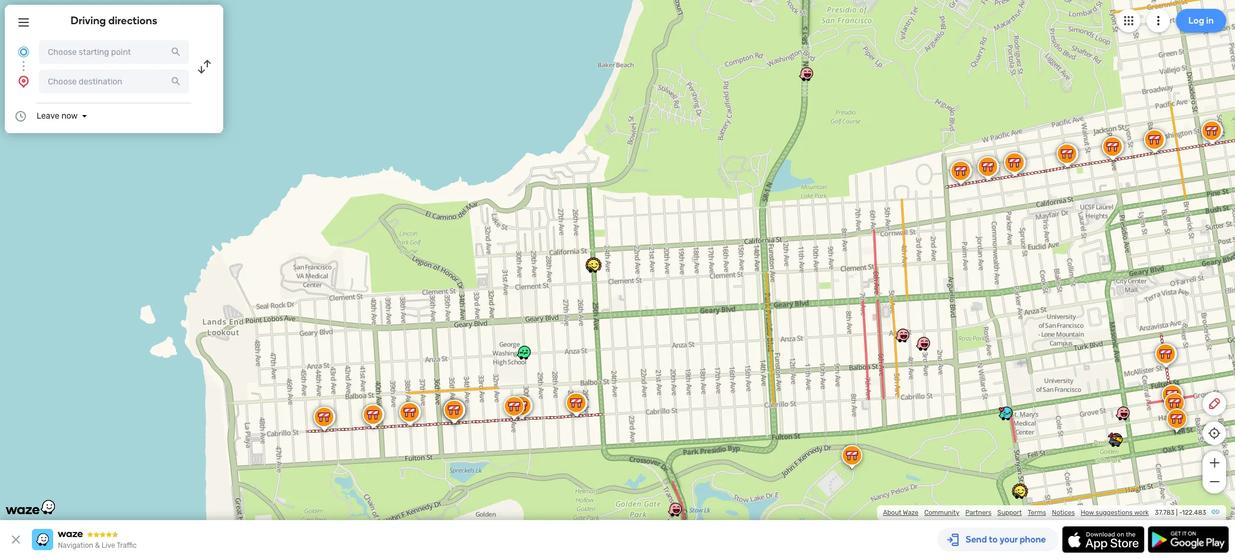 Task type: locate. For each thing, give the bounding box(es) containing it.
leave now
[[37, 111, 78, 121]]

current location image
[[17, 45, 31, 59]]

partners link
[[966, 509, 992, 517]]

zoom in image
[[1208, 456, 1222, 470]]

directions
[[108, 14, 157, 27]]

location image
[[17, 74, 31, 89]]

partners
[[966, 509, 992, 517]]

37.783 | -122.483
[[1156, 509, 1207, 517]]

Choose destination text field
[[39, 70, 189, 93]]

how
[[1081, 509, 1095, 517]]

work
[[1135, 509, 1149, 517]]

zoom out image
[[1208, 475, 1222, 489]]

-
[[1180, 509, 1183, 517]]

support
[[998, 509, 1022, 517]]

driving directions
[[71, 14, 157, 27]]

how suggestions work link
[[1081, 509, 1149, 517]]

waze
[[903, 509, 919, 517]]

pencil image
[[1208, 397, 1222, 411]]

Choose starting point text field
[[39, 40, 189, 64]]

about
[[884, 509, 902, 517]]



Task type: vqa. For each thing, say whether or not it's contained in the screenshot.
Choose starting point text box
yes



Task type: describe. For each thing, give the bounding box(es) containing it.
community link
[[925, 509, 960, 517]]

suggestions
[[1096, 509, 1133, 517]]

x image
[[9, 533, 23, 547]]

|
[[1177, 509, 1178, 517]]

notices link
[[1053, 509, 1075, 517]]

support link
[[998, 509, 1022, 517]]

122.483
[[1183, 509, 1207, 517]]

link image
[[1212, 508, 1221, 517]]

live
[[102, 542, 115, 550]]

traffic
[[117, 542, 137, 550]]

terms link
[[1028, 509, 1047, 517]]

37.783
[[1156, 509, 1175, 517]]

about waze community partners support terms notices how suggestions work
[[884, 509, 1149, 517]]

notices
[[1053, 509, 1075, 517]]

navigation
[[58, 542, 93, 550]]

driving
[[71, 14, 106, 27]]

terms
[[1028, 509, 1047, 517]]

now
[[61, 111, 78, 121]]

&
[[95, 542, 100, 550]]

navigation & live traffic
[[58, 542, 137, 550]]

leave
[[37, 111, 59, 121]]

community
[[925, 509, 960, 517]]

about waze link
[[884, 509, 919, 517]]

clock image
[[14, 109, 28, 124]]



